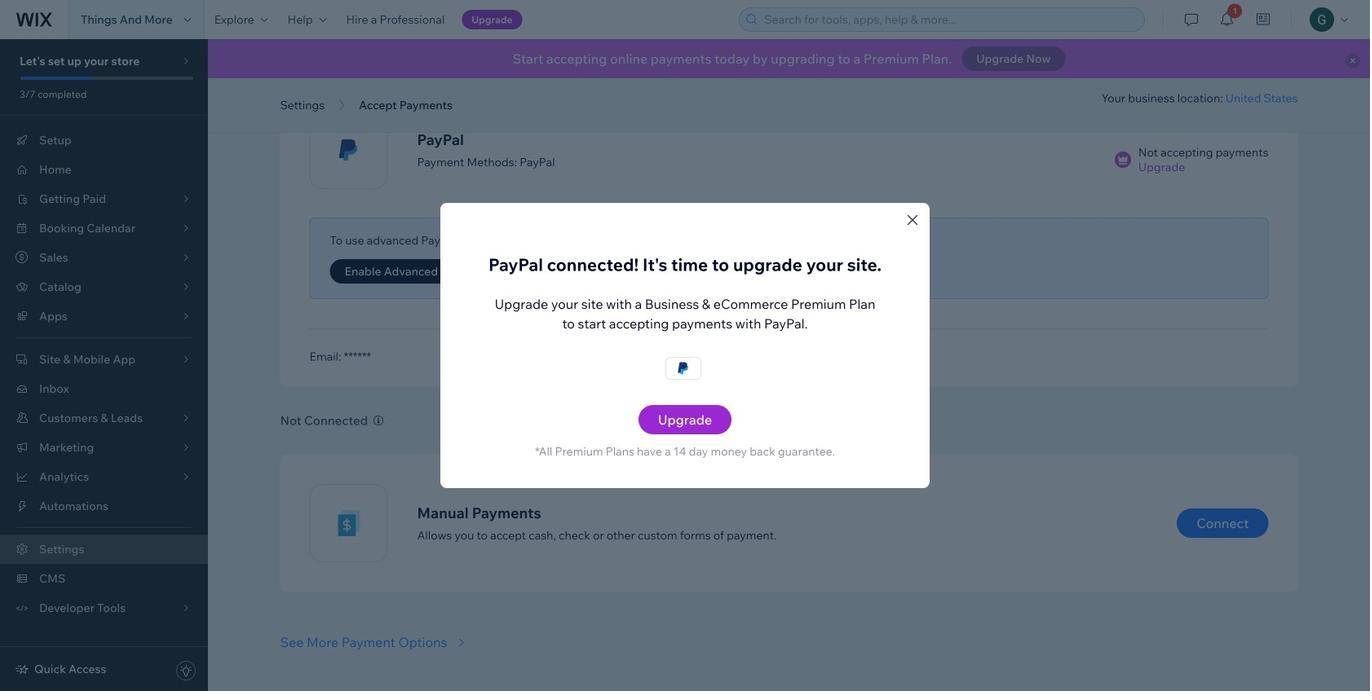 Task type: vqa. For each thing, say whether or not it's contained in the screenshot.
Search for tools, apps, help & more... Field
yes



Task type: describe. For each thing, give the bounding box(es) containing it.
Search for tools, apps, help & more... field
[[760, 8, 1140, 31]]



Task type: locate. For each thing, give the bounding box(es) containing it.
alert
[[208, 39, 1370, 78]]

sidebar element
[[0, 39, 208, 692]]

paypal image
[[666, 360, 701, 377]]



